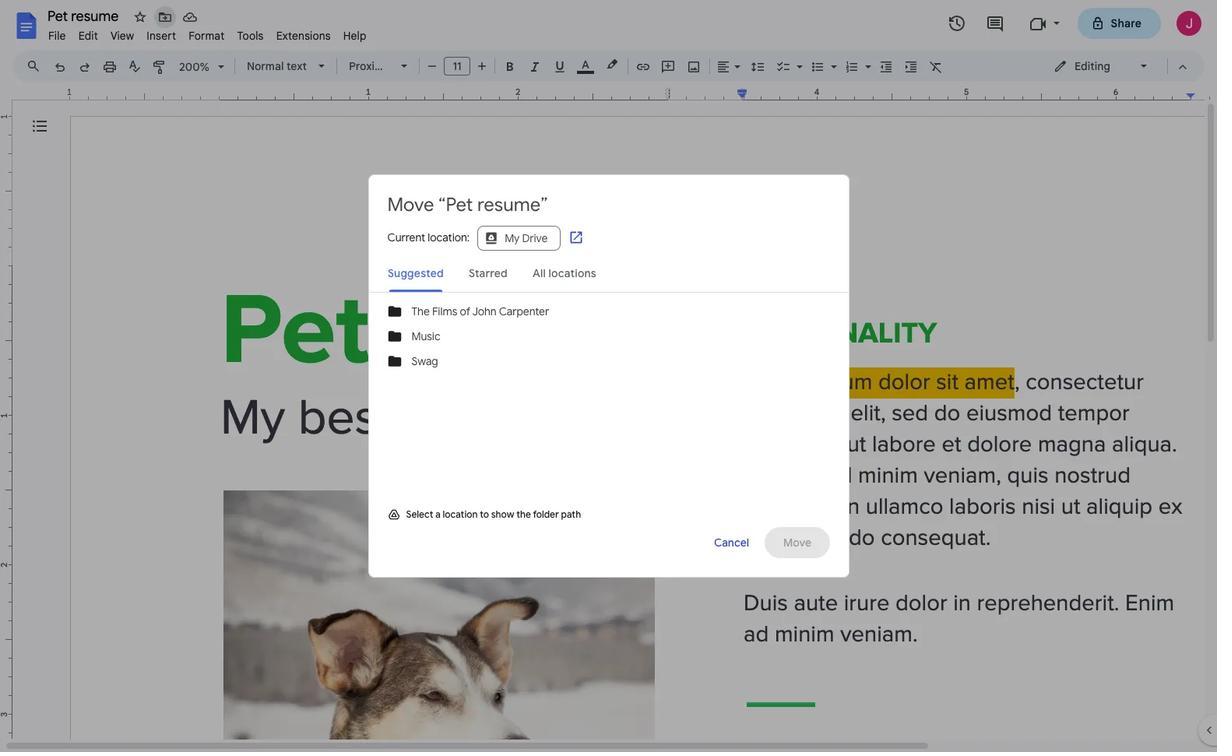 Task type: vqa. For each thing, say whether or not it's contained in the screenshot.
application
yes



Task type: describe. For each thing, give the bounding box(es) containing it.
Rename text field
[[42, 6, 128, 25]]

left margin image
[[70, 88, 224, 100]]

menu bar banner
[[0, 0, 1218, 753]]

menu bar inside menu bar banner
[[42, 20, 373, 46]]

search the menus (option+/) toolbar
[[19, 51, 46, 81]]

share. private to only me. image
[[1091, 16, 1105, 30]]



Task type: locate. For each thing, give the bounding box(es) containing it.
main toolbar
[[46, 0, 949, 604]]

menu bar
[[42, 20, 373, 46]]

application
[[0, 0, 1218, 753]]

top margin image
[[0, 117, 12, 270]]

right margin image
[[1187, 88, 1218, 100]]

Star checkbox
[[129, 6, 151, 28]]



